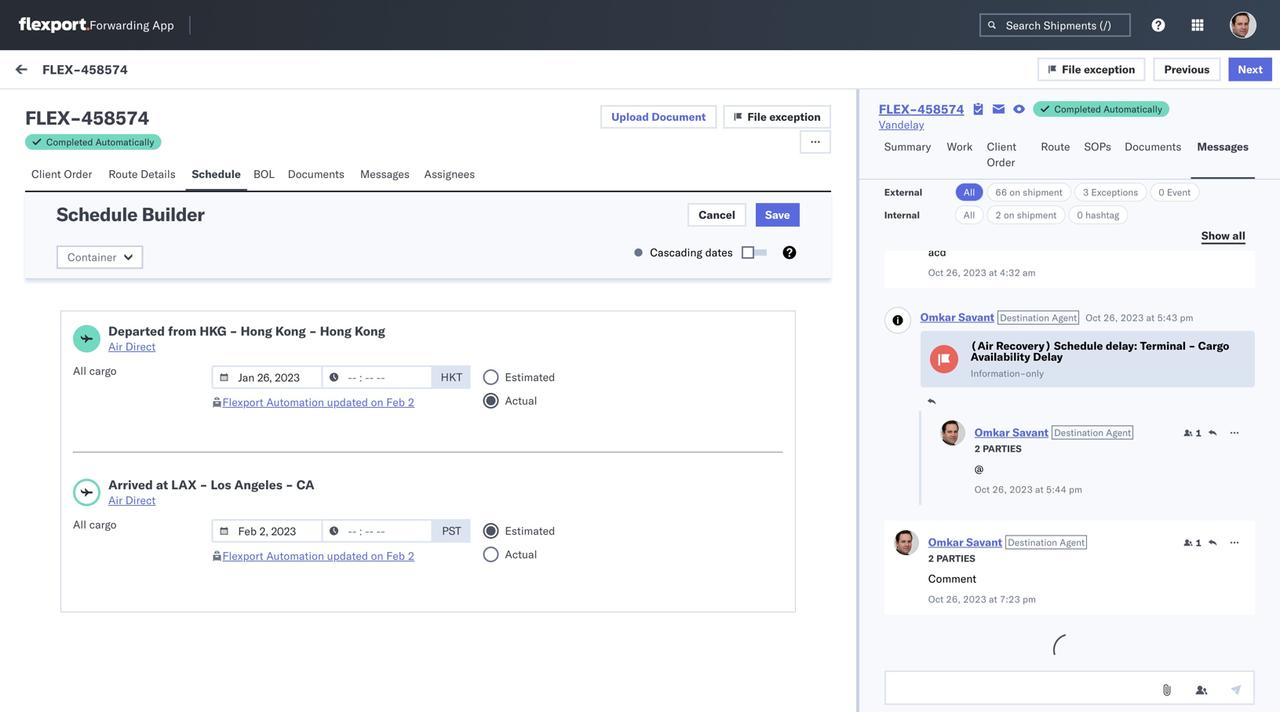 Task type: describe. For each thing, give the bounding box(es) containing it.
import work
[[116, 64, 178, 78]]

26, down assignees
[[454, 183, 471, 196]]

26, up the delay: on the top right of the page
[[1104, 312, 1119, 324]]

availability
[[971, 350, 1031, 364]]

(0) for internal (0)
[[147, 100, 167, 113]]

a inside "this contract established, we will create a lucrative"
[[390, 527, 396, 541]]

flexport. image
[[19, 17, 90, 33]]

agent for @
[[1107, 427, 1132, 439]]

1 vertical spatial client
[[31, 167, 61, 181]]

destination for @
[[1055, 427, 1104, 439]]

show all
[[1202, 229, 1246, 243]]

we
[[47, 598, 63, 611]]

assignees
[[424, 167, 475, 181]]

ca
[[297, 477, 315, 493]]

4:32
[[1000, 267, 1021, 279]]

2 parties for @
[[975, 443, 1022, 455]]

2 kong from the left
[[355, 324, 385, 339]]

estimated for departed from hkg - hong kong - hong kong
[[505, 371, 555, 384]]

details
[[141, 167, 176, 181]]

cargo inside we are notifying you that your shipment, k & k, devan has been delayed. this often occurs when unloading cargo takes longer than expected.
[[218, 613, 245, 627]]

feb for arrived at lax - los angeles - ca
[[386, 550, 405, 563]]

terminal
[[1141, 339, 1187, 353]]

3
[[1083, 186, 1089, 198]]

often
[[71, 613, 97, 627]]

whatever
[[47, 338, 94, 352]]

1 horizontal spatial a
[[99, 268, 105, 281]]

oct 26, 2023, 7:22 pm edt
[[433, 183, 574, 196]]

omkar up latent messaging test.
[[76, 170, 109, 184]]

los
[[211, 477, 231, 493]]

sops
[[1085, 140, 1112, 154]]

flexport automation updated on feb 2 for ca
[[223, 550, 415, 563]]

cascading dates
[[650, 246, 733, 260]]

0 vertical spatial completed automatically
[[1055, 103, 1163, 115]]

-- : -- -- text field for arrived at lax - los angeles - ca
[[321, 520, 433, 543]]

morale!
[[297, 268, 335, 281]]

import work button
[[110, 50, 184, 93]]

458574 up 2 on shipment
[[1022, 183, 1063, 196]]

omkar up filing in the left top of the page
[[76, 241, 109, 254]]

departed
[[108, 324, 165, 339]]

0 horizontal spatial documents button
[[282, 160, 354, 191]]

7:22
[[507, 183, 531, 196]]

forwarding
[[90, 18, 149, 33]]

bol
[[253, 167, 275, 181]]

1 horizontal spatial client order
[[987, 140, 1017, 169]]

great
[[91, 527, 117, 541]]

bol button
[[247, 160, 282, 191]]

flex
[[25, 106, 70, 130]]

forwarding app link
[[19, 17, 174, 33]]

feb for departed from hkg - hong kong - hong kong
[[386, 396, 405, 409]]

1 this from the top
[[47, 527, 68, 541]]

66 on shipment
[[996, 186, 1063, 198]]

all left 66
[[964, 186, 976, 198]]

work for my
[[45, 60, 85, 82]]

0 horizontal spatial file
[[748, 110, 767, 124]]

we
[[319, 527, 333, 541]]

actual for departed from hkg - hong kong - hong kong
[[505, 394, 537, 408]]

5:45
[[507, 599, 531, 612]]

458574 down forwarding app link
[[81, 61, 128, 77]]

-- : -- -- text field for departed from hkg - hong kong - hong kong
[[321, 366, 433, 389]]

savant up 'commendation'
[[112, 241, 146, 254]]

arrived at lax - los angeles - ca air direct
[[108, 477, 315, 508]]

0 vertical spatial agent
[[1052, 312, 1078, 324]]

oct inside acd oct 26, 2023 at 4:32 am
[[929, 267, 944, 279]]

updated for hong
[[327, 396, 368, 409]]

flex - 458574
[[25, 106, 149, 130]]

work for related
[[1025, 136, 1045, 148]]

this inside we are notifying you that your shipment, k & k, devan has been delayed. this often occurs when unloading cargo takes longer than expected.
[[47, 613, 68, 627]]

0 horizontal spatial client order
[[31, 167, 92, 181]]

savant up (air
[[959, 311, 995, 324]]

internal (0)
[[105, 100, 167, 113]]

related
[[990, 136, 1022, 148]]

air inside departed from hkg - hong kong - hong kong air direct
[[108, 340, 123, 354]]

savant up whatever floats your boat! waka waka!
[[112, 311, 146, 325]]

shipment for 2 on shipment
[[1017, 209, 1057, 221]]

destination for comment
[[1008, 537, 1058, 549]]

0 horizontal spatial client order button
[[25, 160, 102, 191]]

app
[[152, 18, 174, 33]]

MMM D, YYYY text field
[[212, 366, 323, 389]]

savant up test.
[[112, 170, 146, 184]]

edt for oct 26, 2023, 5:46 pm edt
[[553, 402, 574, 416]]

flexport for los
[[223, 550, 264, 563]]

flexport automation updated on feb 2 for hong
[[223, 396, 415, 409]]

@
[[975, 462, 984, 476]]

oct down hkt
[[433, 402, 451, 416]]

2023 for acd
[[964, 267, 987, 279]]

upload document button
[[601, 105, 717, 129]]

delay:
[[1106, 339, 1138, 353]]

vandelay link
[[879, 117, 925, 133]]

oct inside comment oct 26, 2023 at 7:23 pm
[[929, 594, 944, 606]]

2 parties button for comment
[[929, 552, 976, 565]]

all
[[1233, 229, 1246, 243]]

to
[[218, 268, 228, 281]]

4 omkar savant from the top
[[76, 468, 146, 482]]

at for comment
[[989, 594, 998, 606]]

we are notifying you that your shipment, k & k, devan has been delayed. this often occurs when unloading cargo takes longer than expected.
[[47, 598, 408, 627]]

oct inside @ oct 26, 2023 at 5:44 pm
[[975, 484, 990, 496]]

am inside acd oct 26, 2023 at 4:32 am
[[1023, 267, 1036, 279]]

1 horizontal spatial flex-458574
[[879, 101, 965, 117]]

i am filing a commendation report to improve your morale!
[[47, 268, 335, 281]]

oct 26, 2023 at 5:43 pm
[[1086, 312, 1194, 324]]

order for left 'client order' button
[[64, 167, 92, 181]]

all cargo for departed
[[73, 364, 117, 378]]

@ oct 26, 2023 at 5:44 pm
[[975, 462, 1083, 496]]

warehouse
[[108, 495, 167, 509]]

5:46
[[507, 402, 531, 416]]

omkar savant for filing
[[76, 241, 146, 254]]

internal (0) button
[[99, 93, 176, 123]]

omkar up the floats
[[76, 311, 109, 325]]

exception: for exception:
[[50, 409, 106, 423]]

omkar savant for test.
[[76, 170, 146, 184]]

omkar savant destination agent for @
[[975, 426, 1132, 440]]

cascading
[[650, 246, 703, 260]]

4 resize handle column header from the left
[[1241, 131, 1259, 713]]

0 for 0 hashtag
[[1078, 209, 1083, 221]]

0 horizontal spatial automatically
[[95, 136, 154, 148]]

latent
[[47, 197, 79, 211]]

1 vertical spatial your
[[128, 338, 150, 352]]

improve
[[231, 268, 270, 281]]

air direct link for los
[[108, 493, 315, 509]]

internal for internal (0)
[[105, 100, 144, 113]]

savant up @ oct 26, 2023 at 5:44 pm
[[1013, 426, 1049, 440]]

summary button
[[878, 133, 941, 179]]

pm for @
[[1069, 484, 1083, 496]]

k
[[251, 598, 259, 611]]

test.
[[138, 197, 160, 211]]

1 horizontal spatial automatically
[[1104, 103, 1163, 115]]

omkar savant for your
[[76, 311, 146, 325]]

0 vertical spatial documents
[[1125, 140, 1182, 154]]

26, down hkt
[[454, 402, 471, 416]]

flexport automation updated on feb 2 button for hong
[[223, 396, 415, 409]]

at left 5:43
[[1147, 312, 1155, 324]]

contract
[[211, 527, 252, 541]]

1 horizontal spatial messages button
[[1191, 133, 1256, 179]]

longer
[[278, 613, 309, 627]]

actual for arrived at lax - los angeles - ca
[[505, 548, 537, 562]]

omkar up comment
[[929, 536, 964, 550]]

work button
[[941, 133, 981, 179]]

0 horizontal spatial a
[[82, 527, 88, 541]]

458574 down import
[[81, 106, 149, 130]]

458574 down 5:44
[[1022, 497, 1063, 510]]

flex- 1366815
[[989, 324, 1069, 338]]

1 horizontal spatial documents button
[[1119, 133, 1191, 179]]

save button
[[756, 203, 800, 227]]

pst
[[442, 525, 461, 538]]

1 vertical spatial exception
[[770, 110, 821, 124]]

container
[[68, 250, 117, 264]]

oct up (air recovery) schedule delay: terminal - cargo availability delay information-only
[[1086, 312, 1101, 324]]

that
[[151, 598, 171, 611]]

from
[[168, 324, 197, 339]]

next button
[[1229, 58, 1273, 81]]

(air
[[971, 339, 994, 353]]

has
[[318, 598, 336, 611]]

omkar savant destination agent for comment
[[929, 536, 1085, 550]]

order for the right 'client order' button
[[987, 155, 1016, 169]]

0 vertical spatial destination
[[1000, 312, 1050, 324]]

cancel button
[[688, 203, 747, 227]]

arrived
[[108, 477, 153, 493]]

0 hashtag
[[1078, 209, 1120, 221]]

lucrative
[[47, 543, 90, 556]]

1 resize handle column header from the left
[[407, 131, 426, 713]]

messaging
[[82, 197, 135, 211]]

2 parties for comment
[[929, 553, 976, 565]]

devan
[[285, 598, 315, 611]]

route for route details
[[109, 167, 138, 181]]

2 on shipment
[[996, 209, 1057, 221]]

this is a great
[[47, 527, 117, 541]]

savant up warehouse
[[112, 468, 146, 482]]

external (0) button
[[19, 93, 99, 123]]

1 for @
[[1196, 428, 1202, 439]]

comment
[[929, 572, 977, 586]]

26, left "5:45"
[[454, 599, 471, 612]]

oct 26, 2023, 5:46 pm edt
[[433, 402, 574, 416]]

0 horizontal spatial am
[[53, 268, 68, 281]]

0 vertical spatial client
[[987, 140, 1017, 154]]

container button
[[57, 246, 143, 269]]

schedule builder
[[57, 203, 205, 226]]

2 flex- 458574 from the top
[[989, 497, 1063, 510]]

document
[[652, 110, 706, 124]]

previous button
[[1154, 58, 1221, 81]]

omkar down acd
[[921, 311, 956, 324]]

0 horizontal spatial documents
[[288, 167, 345, 181]]

lax
[[171, 477, 197, 493]]

omkar up exception: warehouse
[[76, 468, 109, 482]]



Task type: locate. For each thing, give the bounding box(es) containing it.
2 vertical spatial your
[[174, 598, 196, 611]]

takes
[[248, 613, 275, 627]]

flexport for hong
[[223, 396, 264, 409]]

angeles
[[234, 477, 283, 493]]

1 vertical spatial file exception
[[748, 110, 821, 124]]

(0) down import work "button"
[[147, 100, 167, 113]]

1 vertical spatial schedule
[[57, 203, 137, 226]]

all down whatever at the left of page
[[73, 364, 86, 378]]

documents button right bol
[[282, 160, 354, 191]]

omkar savant up exception: warehouse
[[76, 468, 146, 482]]

unloading
[[166, 613, 215, 627]]

26, inside comment oct 26, 2023 at 7:23 pm
[[946, 594, 961, 606]]

1 horizontal spatial file exception
[[1063, 62, 1136, 76]]

air down arrived
[[108, 494, 123, 508]]

comment oct 26, 2023 at 7:23 pm
[[929, 572, 1036, 606]]

(0) up message
[[69, 100, 90, 113]]

omkar savant button up comment
[[929, 536, 1003, 550]]

(0) for external (0)
[[69, 100, 90, 113]]

0 horizontal spatial exception
[[770, 110, 821, 124]]

route
[[1041, 140, 1071, 154], [109, 167, 138, 181]]

completed up item/shipment
[[1055, 103, 1102, 115]]

1 vertical spatial omkar savant button
[[975, 426, 1049, 440]]

0 horizontal spatial your
[[128, 338, 150, 352]]

0 vertical spatial feb
[[386, 396, 405, 409]]

am right 4:32 at the top right of the page
[[1023, 267, 1036, 279]]

pm for comment
[[1023, 594, 1036, 606]]

hkt
[[441, 371, 463, 384]]

air direct link up mmm d, yyyy text box
[[108, 339, 385, 355]]

all button left 66
[[955, 183, 984, 202]]

agent for comment
[[1060, 537, 1085, 549]]

client up latent
[[31, 167, 61, 181]]

messages
[[1198, 140, 1249, 154], [360, 167, 410, 181]]

1 horizontal spatial completed
[[1055, 103, 1102, 115]]

flex-458574 link
[[879, 101, 965, 117]]

5:43
[[1158, 312, 1178, 324]]

2 1 button from the top
[[1184, 537, 1202, 550]]

documents button up 0 event at the top of page
[[1119, 133, 1191, 179]]

agent up delay
[[1052, 312, 1078, 324]]

2023 inside comment oct 26, 2023 at 7:23 pm
[[964, 594, 987, 606]]

2 vertical spatial omkar savant destination agent
[[929, 536, 1085, 550]]

shipment,
[[199, 598, 249, 611]]

2 all button from the top
[[955, 206, 984, 225]]

0 vertical spatial work
[[45, 60, 85, 82]]

automatically up route details
[[95, 136, 154, 148]]

hkg
[[200, 324, 227, 339]]

0 vertical spatial actual
[[505, 394, 537, 408]]

1 flexport automation updated on feb 2 from the top
[[223, 396, 415, 409]]

2 air from the top
[[108, 494, 123, 508]]

parties up comment
[[937, 553, 976, 565]]

at inside acd oct 26, 2023 at 4:32 am
[[989, 267, 998, 279]]

is
[[71, 527, 80, 541]]

k,
[[272, 598, 282, 611]]

-- : -- -- text field
[[321, 366, 433, 389], [321, 520, 433, 543]]

file exception
[[1063, 62, 1136, 76], [748, 110, 821, 124]]

1 vertical spatial direct
[[125, 494, 156, 508]]

commendation
[[108, 268, 182, 281]]

internal inside button
[[105, 100, 144, 113]]

automation for kong
[[266, 396, 324, 409]]

None checkbox
[[745, 250, 767, 256]]

this contract established, we will create a lucrative
[[47, 527, 396, 556]]

import
[[116, 64, 149, 78]]

direct inside arrived at lax - los angeles - ca air direct
[[125, 494, 156, 508]]

2 vertical spatial cargo
[[218, 613, 245, 627]]

estimated for arrived at lax - los angeles - ca
[[505, 525, 555, 538]]

458574 right 7:23
[[1022, 599, 1063, 612]]

acd oct 26, 2023 at 4:32 am
[[929, 245, 1036, 279]]

- inside (air recovery) schedule delay: terminal - cargo availability delay information-only
[[1189, 339, 1196, 353]]

work right import
[[152, 64, 178, 78]]

1 for comment
[[1196, 537, 1202, 549]]

omkar savant destination agent
[[921, 311, 1078, 324], [975, 426, 1132, 440], [929, 536, 1085, 550]]

0 vertical spatial flexport automation updated on feb 2
[[223, 396, 415, 409]]

when
[[136, 613, 163, 627]]

show all button
[[1193, 225, 1256, 248]]

1 vertical spatial agent
[[1107, 427, 1132, 439]]

1 button
[[1184, 427, 1202, 440], [1184, 537, 1202, 550]]

flex-458574 down forwarding app link
[[42, 61, 128, 77]]

2 pm from the top
[[534, 402, 551, 416]]

1 flex- 458574 from the top
[[989, 183, 1063, 196]]

1 vertical spatial all cargo
[[73, 518, 117, 532]]

automatically up the sops at the right
[[1104, 103, 1163, 115]]

2 automation from the top
[[266, 550, 324, 563]]

1 horizontal spatial completed automatically
[[1055, 103, 1163, 115]]

your left boat!
[[128, 338, 150, 352]]

1 omkar savant from the top
[[76, 170, 146, 184]]

2 omkar savant from the top
[[76, 241, 146, 254]]

1 vertical spatial internal
[[885, 209, 920, 221]]

omkar savant button for comment
[[929, 536, 1003, 550]]

1 button for @
[[1184, 427, 1202, 440]]

2 parties button for @
[[975, 442, 1022, 455]]

updated
[[327, 396, 368, 409], [327, 550, 368, 563]]

2 flexport automation updated on feb 2 button from the top
[[223, 550, 415, 563]]

0 vertical spatial automation
[[266, 396, 324, 409]]

1 actual from the top
[[505, 394, 537, 408]]

3 exceptions
[[1083, 186, 1139, 198]]

schedule for schedule builder
[[57, 203, 137, 226]]

my
[[16, 60, 41, 82]]

1 all cargo from the top
[[73, 364, 117, 378]]

0 vertical spatial schedule
[[192, 167, 241, 181]]

summary
[[885, 140, 932, 154]]

completed automatically up the sops at the right
[[1055, 103, 1163, 115]]

1 vertical spatial air
[[108, 494, 123, 508]]

air direct link for hong
[[108, 339, 385, 355]]

pm for 7:22
[[534, 183, 551, 196]]

route up messaging
[[109, 167, 138, 181]]

omkar savant destination agent up @ oct 26, 2023 at 5:44 pm
[[975, 426, 1132, 440]]

all button up acd oct 26, 2023 at 4:32 am at the right
[[955, 206, 984, 225]]

at inside comment oct 26, 2023 at 7:23 pm
[[989, 594, 998, 606]]

work up 'external (0)'
[[45, 60, 85, 82]]

at for acd
[[989, 267, 998, 279]]

exception: down whatever at the left of page
[[50, 409, 106, 423]]

dates
[[706, 246, 733, 260]]

at
[[989, 267, 998, 279], [1147, 312, 1155, 324], [156, 477, 168, 493], [1036, 484, 1044, 496], [989, 594, 998, 606]]

route for route
[[1041, 140, 1071, 154]]

shipment
[[1023, 186, 1063, 198], [1017, 209, 1057, 221]]

parties for @
[[983, 443, 1022, 455]]

omkar savant button for @
[[975, 426, 1049, 440]]

0 horizontal spatial completed automatically
[[46, 136, 154, 148]]

2023, left 5:46
[[474, 402, 504, 416]]

0
[[1159, 186, 1165, 198], [1078, 209, 1083, 221]]

all cargo down exception: warehouse
[[73, 518, 117, 532]]

your left morale!
[[273, 268, 295, 281]]

air inside arrived at lax - los angeles - ca air direct
[[108, 494, 123, 508]]

1 vertical spatial completed
[[46, 136, 93, 148]]

1366815
[[1022, 324, 1069, 338]]

2 horizontal spatial a
[[390, 527, 396, 541]]

flexport down mmm d, yyyy text box
[[223, 396, 264, 409]]

2 feb from the top
[[386, 550, 405, 563]]

0 horizontal spatial file exception
[[748, 110, 821, 124]]

work inside button
[[947, 140, 973, 154]]

all left great
[[73, 518, 86, 532]]

this down we on the left of page
[[47, 613, 68, 627]]

flexport automation updated on feb 2 button
[[223, 396, 415, 409], [223, 550, 415, 563]]

1 vertical spatial automation
[[266, 550, 324, 563]]

0 horizontal spatial hong
[[241, 324, 272, 339]]

2023 for @
[[1010, 484, 1033, 496]]

0 vertical spatial 2 parties
[[975, 443, 1022, 455]]

builder
[[142, 203, 205, 226]]

documents up 0 event at the top of page
[[1125, 140, 1182, 154]]

a
[[99, 268, 105, 281], [82, 527, 88, 541], [390, 527, 396, 541]]

kong
[[275, 324, 306, 339], [355, 324, 385, 339]]

2023, for 7:22
[[474, 183, 504, 196]]

26, inside acd oct 26, 2023 at 4:32 am
[[946, 267, 961, 279]]

flexport automation updated on feb 2 button for ca
[[223, 550, 415, 563]]

0 vertical spatial file
[[1063, 62, 1082, 76]]

2023 inside acd oct 26, 2023 at 4:32 am
[[964, 267, 987, 279]]

0 vertical spatial flex- 458574
[[989, 183, 1063, 196]]

savant
[[112, 170, 146, 184], [112, 241, 146, 254], [959, 311, 995, 324], [112, 311, 146, 325], [1013, 426, 1049, 440], [112, 468, 146, 482], [967, 536, 1003, 550]]

1 vertical spatial flex- 458574
[[989, 497, 1063, 510]]

2 parties up @
[[975, 443, 1022, 455]]

1 vertical spatial exception:
[[50, 495, 106, 509]]

direct
[[125, 340, 156, 354], [125, 494, 156, 508]]

1 direct from the top
[[125, 340, 156, 354]]

1 edt from the top
[[553, 183, 574, 196]]

cargo for departed
[[89, 364, 117, 378]]

1 vertical spatial 1
[[1196, 537, 1202, 549]]

1 button for comment
[[1184, 537, 1202, 550]]

1 vertical spatial external
[[885, 186, 923, 198]]

2 (0) from the left
[[147, 100, 167, 113]]

schedule inside button
[[192, 167, 241, 181]]

edt for oct 26, 2023, 7:22 pm edt
[[553, 183, 574, 196]]

2
[[996, 209, 1002, 221], [408, 396, 415, 409], [975, 443, 981, 455], [408, 550, 415, 563], [929, 553, 935, 565]]

1 horizontal spatial route
[[1041, 140, 1071, 154]]

work left related
[[947, 140, 973, 154]]

schedule for schedule
[[192, 167, 241, 181]]

automation for angeles
[[266, 550, 324, 563]]

2023, left "5:45"
[[474, 599, 504, 612]]

established,
[[255, 527, 316, 541]]

2 -- : -- -- text field from the top
[[321, 520, 433, 543]]

omkar savant up messaging
[[76, 170, 146, 184]]

create
[[356, 527, 387, 541]]

3 flex- 458574 from the top
[[989, 599, 1063, 612]]

1 horizontal spatial parties
[[983, 443, 1022, 455]]

1 feb from the top
[[386, 396, 405, 409]]

will
[[336, 527, 353, 541]]

all cargo for arrived
[[73, 518, 117, 532]]

1 vertical spatial messages
[[360, 167, 410, 181]]

MMM D, YYYY text field
[[212, 520, 323, 543]]

2 2023, from the top
[[474, 402, 504, 416]]

exception: for exception: warehouse
[[50, 495, 106, 509]]

vandelay
[[879, 118, 925, 132]]

1 vertical spatial actual
[[505, 548, 537, 562]]

2023 inside @ oct 26, 2023 at 5:44 pm
[[1010, 484, 1033, 496]]

0 vertical spatial omkar savant button
[[921, 311, 995, 324]]

external inside button
[[25, 100, 66, 113]]

omkar up @
[[975, 426, 1010, 440]]

1 1 from the top
[[1196, 428, 1202, 439]]

1 vertical spatial flexport automation updated on feb 2 button
[[223, 550, 415, 563]]

at left 7:23
[[989, 594, 998, 606]]

file right document
[[748, 110, 767, 124]]

1 vertical spatial 2 parties
[[929, 553, 976, 565]]

oct 26, 2023, 5:45 pm edt
[[433, 599, 574, 612]]

2 vertical spatial flex- 458574
[[989, 599, 1063, 612]]

1 estimated from the top
[[505, 371, 555, 384]]

a right create
[[390, 527, 396, 541]]

updated for ca
[[327, 550, 368, 563]]

2023, left 7:22
[[474, 183, 504, 196]]

458574 up vandelay at right top
[[918, 101, 965, 117]]

client order button up 66
[[981, 133, 1035, 179]]

0 vertical spatial flexport automation updated on feb 2 button
[[223, 396, 415, 409]]

1 vertical spatial flex-458574
[[879, 101, 965, 117]]

1 horizontal spatial order
[[987, 155, 1016, 169]]

0 horizontal spatial kong
[[275, 324, 306, 339]]

1 vertical spatial route
[[109, 167, 138, 181]]

client order button up latent
[[25, 160, 102, 191]]

omkar savant destination agent up (air
[[921, 311, 1078, 324]]

your inside we are notifying you that your shipment, k & k, devan has been delayed. this often occurs when unloading cargo takes longer than expected.
[[174, 598, 196, 611]]

0 for 0 event
[[1159, 186, 1165, 198]]

2023 for comment
[[964, 594, 987, 606]]

1 air from the top
[[108, 340, 123, 354]]

schedule left bol
[[192, 167, 241, 181]]

delay
[[1034, 350, 1063, 364]]

flex- 458574 for oct 26, 2023, 5:45 pm edt
[[989, 599, 1063, 612]]

1 air direct link from the top
[[108, 339, 385, 355]]

1 automation from the top
[[266, 396, 324, 409]]

26, down comment
[[946, 594, 961, 606]]

parties for comment
[[937, 553, 976, 565]]

work right related
[[1025, 136, 1045, 148]]

pm for 5:45
[[534, 599, 551, 612]]

2 actual from the top
[[505, 548, 537, 562]]

1 pm from the top
[[534, 183, 551, 196]]

pm right "5:45"
[[534, 599, 551, 612]]

0 vertical spatial this
[[47, 527, 68, 541]]

information-
[[971, 368, 1026, 380]]

at left lax
[[156, 477, 168, 493]]

boat!
[[153, 338, 178, 352]]

2 resize handle column header from the left
[[685, 131, 704, 713]]

1 all button from the top
[[955, 183, 984, 202]]

destination
[[1000, 312, 1050, 324], [1055, 427, 1104, 439], [1008, 537, 1058, 549]]

1 vertical spatial feb
[[386, 550, 405, 563]]

0 vertical spatial omkar savant destination agent
[[921, 311, 1078, 324]]

2 all cargo from the top
[[73, 518, 117, 532]]

0 horizontal spatial parties
[[937, 553, 976, 565]]

0 vertical spatial exception
[[1084, 62, 1136, 76]]

pm inside @ oct 26, 2023 at 5:44 pm
[[1069, 484, 1083, 496]]

1 (0) from the left
[[69, 100, 90, 113]]

0 horizontal spatial flex-458574
[[42, 61, 128, 77]]

external for external
[[885, 186, 923, 198]]

26,
[[454, 183, 471, 196], [946, 267, 961, 279], [1104, 312, 1119, 324], [454, 402, 471, 416], [993, 484, 1007, 496], [946, 594, 961, 606], [454, 599, 471, 612]]

2 1 from the top
[[1196, 537, 1202, 549]]

1 flexport automation updated on feb 2 button from the top
[[223, 396, 415, 409]]

shipment for 66 on shipment
[[1023, 186, 1063, 198]]

1 1 button from the top
[[1184, 427, 1202, 440]]

pm inside comment oct 26, 2023 at 7:23 pm
[[1023, 594, 1036, 606]]

omkar
[[76, 170, 109, 184], [76, 241, 109, 254], [921, 311, 956, 324], [76, 311, 109, 325], [975, 426, 1010, 440], [76, 468, 109, 482], [929, 536, 964, 550]]

automation down mmm d, yyyy text box
[[266, 396, 324, 409]]

client right work button
[[987, 140, 1017, 154]]

cargo
[[1199, 339, 1230, 353]]

1 vertical spatial omkar savant destination agent
[[975, 426, 1132, 440]]

edt right 5:46
[[553, 402, 574, 416]]

2 parties button
[[975, 442, 1022, 455], [929, 552, 976, 565]]

item/shipment
[[1048, 136, 1112, 148]]

all
[[964, 186, 976, 198], [964, 209, 976, 221], [73, 364, 86, 378], [73, 518, 86, 532]]

flex-458574
[[42, 61, 128, 77], [879, 101, 965, 117]]

cargo for arrived
[[89, 518, 117, 532]]

1 vertical spatial all button
[[955, 206, 984, 225]]

1 horizontal spatial internal
[[885, 209, 920, 221]]

2023 down comment
[[964, 594, 987, 606]]

savant up comment oct 26, 2023 at 7:23 pm
[[967, 536, 1003, 550]]

1 vertical spatial pm
[[534, 402, 551, 416]]

1 vertical spatial 2023,
[[474, 402, 504, 416]]

completed automatically down flex - 458574
[[46, 136, 154, 148]]

3 resize handle column header from the left
[[963, 131, 982, 713]]

messages for rightmost the messages 'button'
[[1198, 140, 1249, 154]]

at inside @ oct 26, 2023 at 5:44 pm
[[1036, 484, 1044, 496]]

all button for 2
[[955, 206, 984, 225]]

shipment down '66 on shipment'
[[1017, 209, 1057, 221]]

3 edt from the top
[[553, 599, 574, 612]]

1 exception: from the top
[[50, 409, 106, 423]]

None text field
[[885, 671, 1256, 706]]

flexport automation updated on feb 2
[[223, 396, 415, 409], [223, 550, 415, 563]]

1 flexport from the top
[[223, 396, 264, 409]]

file exception button
[[1038, 58, 1146, 81], [1038, 58, 1146, 81], [723, 105, 831, 129], [723, 105, 831, 129]]

all up acd oct 26, 2023 at 4:32 am at the right
[[964, 209, 976, 221]]

1 horizontal spatial your
[[174, 598, 196, 611]]

1 -- : -- -- text field from the top
[[321, 366, 433, 389]]

2 horizontal spatial pm
[[1181, 312, 1194, 324]]

2 horizontal spatial schedule
[[1055, 339, 1104, 353]]

2 this from the top
[[47, 613, 68, 627]]

report
[[185, 268, 215, 281]]

edt
[[553, 183, 574, 196], [553, 402, 574, 416], [553, 599, 574, 612]]

3 omkar savant from the top
[[76, 311, 146, 325]]

order inside client order
[[987, 155, 1016, 169]]

acd
[[929, 245, 947, 259]]

1 horizontal spatial client order button
[[981, 133, 1035, 179]]

client order up 66
[[987, 140, 1017, 169]]

edt for oct 26, 2023, 5:45 pm edt
[[553, 599, 574, 612]]

1 hong from the left
[[241, 324, 272, 339]]

2 edt from the top
[[553, 402, 574, 416]]

1 horizontal spatial documents
[[1125, 140, 1182, 154]]

1 vertical spatial shipment
[[1017, 209, 1057, 221]]

0 vertical spatial file exception
[[1063, 62, 1136, 76]]

event
[[1167, 186, 1191, 198]]

1 2023, from the top
[[474, 183, 504, 196]]

filing
[[71, 268, 96, 281]]

only
[[1026, 368, 1044, 380]]

2 direct from the top
[[125, 494, 156, 508]]

1 vertical spatial work
[[1025, 136, 1045, 148]]

at for @
[[1036, 484, 1044, 496]]

agent down 5:44
[[1060, 537, 1085, 549]]

(air recovery) schedule delay: terminal - cargo availability delay information-only
[[971, 339, 1230, 380]]

direct inside departed from hkg - hong kong - hong kong air direct
[[125, 340, 156, 354]]

edt right "5:45"
[[553, 599, 574, 612]]

2 air direct link from the top
[[108, 493, 315, 509]]

3 pm from the top
[[534, 599, 551, 612]]

2023 up the delay: on the top right of the page
[[1121, 312, 1144, 324]]

am
[[1023, 267, 1036, 279], [53, 268, 68, 281]]

1 horizontal spatial 0
[[1159, 186, 1165, 198]]

external for external (0)
[[25, 100, 66, 113]]

1 vertical spatial completed automatically
[[46, 136, 154, 148]]

flexport automation updated on feb 2 down we
[[223, 550, 415, 563]]

work inside "button"
[[152, 64, 178, 78]]

0 horizontal spatial external
[[25, 100, 66, 113]]

3 2023, from the top
[[474, 599, 504, 612]]

omkar savant button up (air
[[921, 311, 995, 324]]

0 left event
[[1159, 186, 1165, 198]]

oct right delayed.
[[433, 599, 451, 612]]

2023, for 5:45
[[474, 599, 504, 612]]

1 horizontal spatial messages
[[1198, 140, 1249, 154]]

hong right the 'hkg'
[[241, 324, 272, 339]]

26, down acd
[[946, 267, 961, 279]]

waka!
[[212, 338, 243, 352]]

2 updated from the top
[[327, 550, 368, 563]]

pm right 5:44
[[1069, 484, 1083, 496]]

1 horizontal spatial exception
[[1084, 62, 1136, 76]]

2023, for 5:46
[[474, 402, 504, 416]]

1 horizontal spatial pm
[[1069, 484, 1083, 496]]

2 flexport from the top
[[223, 550, 264, 563]]

1 updated from the top
[[327, 396, 368, 409]]

&
[[262, 598, 269, 611]]

upload
[[612, 110, 649, 124]]

0 horizontal spatial 0
[[1078, 209, 1083, 221]]

26, inside @ oct 26, 2023 at 5:44 pm
[[993, 484, 1007, 496]]

at left 5:44
[[1036, 484, 1044, 496]]

direct down departed
[[125, 340, 156, 354]]

0 vertical spatial external
[[25, 100, 66, 113]]

all button for 66
[[955, 183, 984, 202]]

parties up @
[[983, 443, 1022, 455]]

internal for internal
[[885, 209, 920, 221]]

recovery)
[[997, 339, 1052, 353]]

messages for the leftmost the messages 'button'
[[360, 167, 410, 181]]

resize handle column header
[[407, 131, 426, 713], [685, 131, 704, 713], [963, 131, 982, 713], [1241, 131, 1259, 713]]

1 vertical spatial flexport automation updated on feb 2
[[223, 550, 415, 563]]

order down related
[[987, 155, 1016, 169]]

exception: up "is"
[[50, 495, 106, 509]]

2 hong from the left
[[320, 324, 352, 339]]

internal down summary button
[[885, 209, 920, 221]]

0 vertical spatial air
[[108, 340, 123, 354]]

a right "is"
[[82, 527, 88, 541]]

flex-458574 up vandelay at right top
[[879, 101, 965, 117]]

2 flexport automation updated on feb 2 from the top
[[223, 550, 415, 563]]

a right filing in the left top of the page
[[99, 268, 105, 281]]

2 estimated from the top
[[505, 525, 555, 538]]

7:23
[[1000, 594, 1021, 606]]

0 vertical spatial all button
[[955, 183, 984, 202]]

flexport down the contract
[[223, 550, 264, 563]]

-- : -- -- text field left hkt
[[321, 366, 433, 389]]

oct down assignees
[[433, 183, 451, 196]]

pm
[[534, 183, 551, 196], [534, 402, 551, 416], [534, 599, 551, 612]]

0 vertical spatial edt
[[553, 183, 574, 196]]

pm for 5:46
[[534, 402, 551, 416]]

0 horizontal spatial messages button
[[354, 160, 418, 191]]

0 left hashtag
[[1078, 209, 1083, 221]]

1 horizontal spatial client
[[987, 140, 1017, 154]]

0 horizontal spatial work
[[152, 64, 178, 78]]

1 horizontal spatial file
[[1063, 62, 1082, 76]]

1 vertical spatial estimated
[[505, 525, 555, 538]]

0 horizontal spatial completed
[[46, 136, 93, 148]]

0 vertical spatial cargo
[[89, 364, 117, 378]]

schedule inside (air recovery) schedule delay: terminal - cargo availability delay information-only
[[1055, 339, 1104, 353]]

2 exception: from the top
[[50, 495, 106, 509]]

flex- 458574 for oct 26, 2023, 7:22 pm edt
[[989, 183, 1063, 196]]

pm right 7:23
[[1023, 594, 1036, 606]]

route button
[[1035, 133, 1079, 179]]

external
[[25, 100, 66, 113], [885, 186, 923, 198]]

2 horizontal spatial your
[[273, 268, 295, 281]]

oct down @
[[975, 484, 990, 496]]

0 vertical spatial route
[[1041, 140, 1071, 154]]

2023 left 4:32 at the top right of the page
[[964, 267, 987, 279]]

1 kong from the left
[[275, 324, 306, 339]]

at inside arrived at lax - los angeles - ca air direct
[[156, 477, 168, 493]]

1 horizontal spatial kong
[[355, 324, 385, 339]]

0 vertical spatial work
[[152, 64, 178, 78]]

Search Shipments (/) text field
[[980, 13, 1131, 37]]

0 vertical spatial 2 parties button
[[975, 442, 1022, 455]]

feb
[[386, 396, 405, 409], [386, 550, 405, 563]]

this left "is"
[[47, 527, 68, 541]]

air
[[108, 340, 123, 354], [108, 494, 123, 508]]



Task type: vqa. For each thing, say whether or not it's contained in the screenshot.
Completed to the bottom
yes



